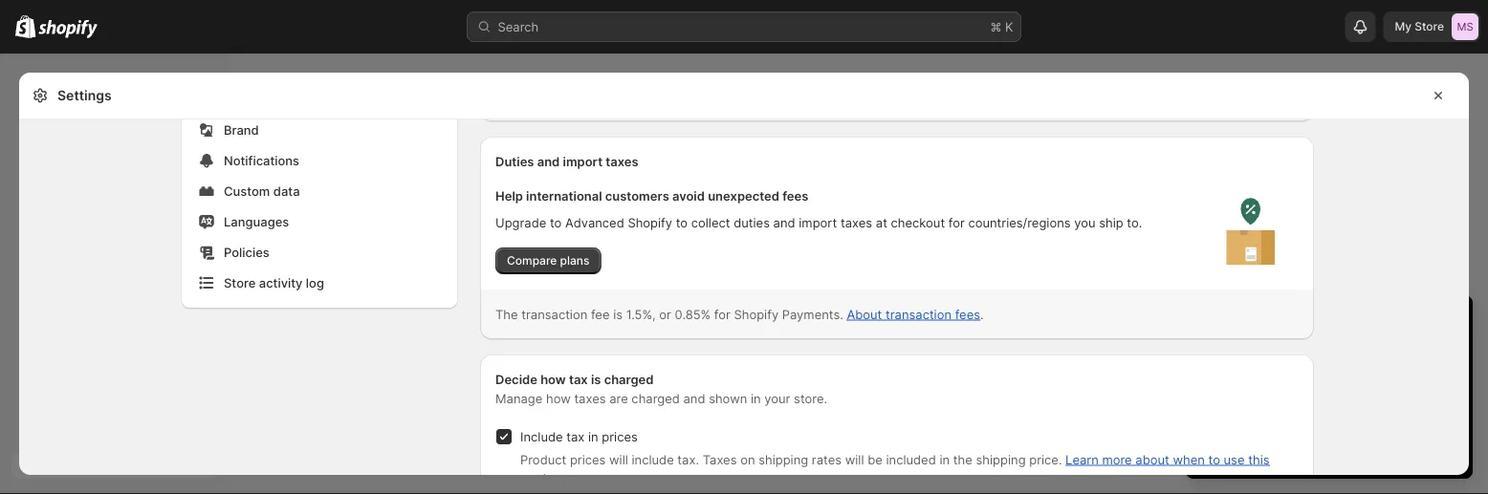 Task type: vqa. For each thing, say whether or not it's contained in the screenshot.
domain
no



Task type: locate. For each thing, give the bounding box(es) containing it.
duties
[[734, 215, 770, 230]]

store right my
[[1415, 20, 1444, 33]]

0 horizontal spatial plan
[[1303, 347, 1328, 362]]

in right shown
[[751, 391, 761, 406]]

to left use
[[1208, 452, 1220, 467]]

my store image
[[1452, 13, 1479, 40]]

import
[[563, 154, 603, 169], [799, 215, 837, 230]]

1 horizontal spatial for
[[948, 215, 965, 230]]

0 horizontal spatial fees
[[783, 188, 809, 203]]

first 3 months for $1/month
[[1220, 366, 1381, 381]]

1 horizontal spatial shipping
[[976, 452, 1026, 467]]

0 horizontal spatial import
[[563, 154, 603, 169]]

0 vertical spatial is
[[613, 307, 623, 322]]

how right decide
[[540, 372, 566, 387]]

store
[[1273, 385, 1303, 400], [1259, 405, 1289, 419]]

to down 'international'
[[550, 215, 562, 230]]

shopify left payments.
[[734, 307, 779, 322]]

is up the include tax in prices
[[591, 372, 601, 387]]

3 inside 3 days left in your trial element
[[1247, 366, 1255, 381]]

tax right include
[[566, 429, 585, 444]]

advanced
[[565, 215, 624, 230]]

0 horizontal spatial store
[[224, 275, 256, 290]]

taxes left are
[[574, 391, 606, 406]]

left
[[1271, 312, 1300, 336]]

0 vertical spatial store
[[1273, 385, 1303, 400]]

plan down bonus
[[1344, 439, 1368, 453]]

1 vertical spatial how
[[546, 391, 571, 406]]

transaction right about
[[886, 307, 952, 322]]

brand link
[[193, 117, 446, 143]]

1 vertical spatial import
[[799, 215, 837, 230]]

how
[[540, 372, 566, 387], [546, 391, 571, 406]]

credit
[[1306, 385, 1340, 400]]

in right the left
[[1306, 312, 1322, 336]]

0 horizontal spatial shopify image
[[15, 15, 36, 38]]

1 horizontal spatial transaction
[[886, 307, 952, 322]]

1 vertical spatial fees
[[955, 307, 980, 322]]

for up "credit"
[[1306, 366, 1322, 381]]

for right 0.85%
[[714, 307, 730, 322]]

1 vertical spatial is
[[591, 372, 601, 387]]

2 will from the left
[[845, 452, 864, 467]]

is inside decide how tax is charged manage how taxes are charged and shown in your store.
[[591, 372, 601, 387]]

store activity log link
[[193, 270, 446, 296]]

store
[[1415, 20, 1444, 33], [224, 275, 256, 290]]

will left be
[[845, 452, 864, 467]]

1 will from the left
[[609, 452, 628, 467]]

1 horizontal spatial store
[[1415, 20, 1444, 33]]

you
[[1074, 215, 1096, 230]]

store down months
[[1273, 385, 1303, 400]]

store down $50 app store credit
[[1259, 405, 1289, 419]]

1 horizontal spatial is
[[613, 307, 623, 322]]

2 vertical spatial for
[[1306, 366, 1322, 381]]

will
[[609, 452, 628, 467], [845, 452, 864, 467]]

3 days left in your trial
[[1205, 312, 1406, 336]]

shopify down help international customers avoid unexpected fees
[[628, 215, 672, 230]]

prices down the include tax in prices
[[570, 452, 606, 467]]

prices down are
[[602, 429, 638, 444]]

0 vertical spatial how
[[540, 372, 566, 387]]

trial
[[1372, 312, 1406, 336]]

notifications
[[224, 153, 299, 168]]

.
[[980, 307, 984, 322], [561, 471, 564, 486]]

shopify
[[628, 215, 672, 230], [734, 307, 779, 322]]

shown
[[709, 391, 747, 406]]

import up 'international'
[[563, 154, 603, 169]]

fees
[[783, 188, 809, 203], [955, 307, 980, 322]]

transaction left fee
[[521, 307, 588, 322]]

get:
[[1357, 347, 1379, 362]]

0 horizontal spatial transaction
[[521, 307, 588, 322]]

features
[[1384, 405, 1432, 419]]

log
[[306, 275, 324, 290]]

decide how tax is charged manage how taxes are charged and shown in your store.
[[495, 372, 827, 406]]

paid
[[1274, 347, 1299, 362]]

0 vertical spatial import
[[563, 154, 603, 169]]

1 horizontal spatial 3
[[1247, 366, 1255, 381]]

a
[[1264, 347, 1271, 362]]

search
[[498, 19, 539, 34]]

2 vertical spatial taxes
[[574, 391, 606, 406]]

your left store.
[[764, 391, 790, 406]]

2 horizontal spatial for
[[1306, 366, 1322, 381]]

tax
[[569, 372, 588, 387], [566, 429, 585, 444]]

1 vertical spatial plan
[[1344, 439, 1368, 453]]

about
[[847, 307, 882, 322]]

months
[[1258, 366, 1302, 381]]

taxes
[[606, 154, 638, 169], [841, 215, 872, 230], [574, 391, 606, 406]]

is for 1.5%,
[[613, 307, 623, 322]]

0 vertical spatial store
[[1415, 20, 1444, 33]]

shipping
[[759, 452, 808, 467], [976, 452, 1026, 467]]

setting
[[520, 471, 561, 486]]

charged
[[604, 372, 654, 387], [632, 391, 680, 406]]

how right manage
[[546, 391, 571, 406]]

for
[[948, 215, 965, 230], [714, 307, 730, 322], [1306, 366, 1322, 381]]

to inside to customize your online store and add bonus features
[[1344, 385, 1355, 400]]

0 vertical spatial .
[[980, 307, 984, 322]]

your right pick
[[1317, 439, 1341, 453]]

import left at
[[799, 215, 837, 230]]

policies
[[224, 245, 269, 260]]

0 horizontal spatial will
[[609, 452, 628, 467]]

and inside decide how tax is charged manage how taxes are charged and shown in your store.
[[683, 391, 705, 406]]

0 horizontal spatial shipping
[[759, 452, 808, 467]]

your
[[1327, 312, 1367, 336], [1422, 385, 1448, 400], [764, 391, 790, 406], [1317, 439, 1341, 453]]

transaction
[[521, 307, 588, 322], [886, 307, 952, 322]]

use
[[1224, 452, 1245, 467]]

for right checkout
[[948, 215, 965, 230]]

1 horizontal spatial will
[[845, 452, 864, 467]]

taxes left at
[[841, 215, 872, 230]]

1 vertical spatial store
[[224, 275, 256, 290]]

in
[[1306, 312, 1322, 336], [751, 391, 761, 406], [588, 429, 598, 444], [940, 452, 950, 467]]

0 vertical spatial 3
[[1205, 312, 1217, 336]]

0 horizontal spatial shopify
[[628, 215, 672, 230]]

1 horizontal spatial fees
[[955, 307, 980, 322]]

include tax in prices
[[520, 429, 638, 444]]

your inside dropdown button
[[1327, 312, 1367, 336]]

to down $1/month
[[1344, 385, 1355, 400]]

my
[[1395, 20, 1412, 33]]

switch
[[1205, 347, 1245, 362]]

0 vertical spatial tax
[[569, 372, 588, 387]]

0 horizontal spatial is
[[591, 372, 601, 387]]

your up get:
[[1327, 312, 1367, 336]]

tax up the include tax in prices
[[569, 372, 588, 387]]

1 vertical spatial store
[[1259, 405, 1289, 419]]

shipping right the
[[976, 452, 1026, 467]]

will left include
[[609, 452, 628, 467]]

shopify image
[[15, 15, 36, 38], [38, 20, 98, 39]]

0 vertical spatial plan
[[1303, 347, 1328, 362]]

taxes up customers
[[606, 154, 638, 169]]

store down policies
[[224, 275, 256, 290]]

charged right are
[[632, 391, 680, 406]]

settings
[[57, 88, 112, 104]]

0 horizontal spatial for
[[714, 307, 730, 322]]

0 horizontal spatial 3
[[1205, 312, 1217, 336]]

shipping right the on
[[759, 452, 808, 467]]

3 days left in your trial element
[[1186, 345, 1473, 479]]

1 vertical spatial for
[[714, 307, 730, 322]]

upgrade
[[495, 215, 546, 230]]

0 vertical spatial charged
[[604, 372, 654, 387]]

2 transaction from the left
[[886, 307, 952, 322]]

custom data
[[224, 184, 300, 198]]

dialog
[[1477, 73, 1488, 494]]

notifications link
[[193, 147, 446, 174]]

plan up first 3 months for $1/month
[[1303, 347, 1328, 362]]

1 vertical spatial tax
[[566, 429, 585, 444]]

is right fee
[[613, 307, 623, 322]]

duties and import taxes
[[495, 154, 638, 169]]

1 vertical spatial 3
[[1247, 366, 1255, 381]]

1 vertical spatial charged
[[632, 391, 680, 406]]

included
[[886, 452, 936, 467]]

$1/month
[[1326, 366, 1381, 381]]

store inside settings dialog
[[224, 275, 256, 290]]

to inside learn more about when to use this setting
[[1208, 452, 1220, 467]]

prices
[[602, 429, 638, 444], [570, 452, 606, 467]]

and inside to customize your online store and add bonus features
[[1292, 405, 1314, 419]]

1 vertical spatial .
[[561, 471, 564, 486]]

charged up are
[[604, 372, 654, 387]]

1 vertical spatial shopify
[[734, 307, 779, 322]]

1 horizontal spatial shopify image
[[38, 20, 98, 39]]

the transaction fee is 1.5%, or 0.85% for shopify payments. about transaction fees .
[[495, 307, 984, 322]]

to left a
[[1248, 347, 1260, 362]]

to down avoid
[[676, 215, 688, 230]]

3 left days
[[1205, 312, 1217, 336]]

your up the features
[[1422, 385, 1448, 400]]

tax inside decide how tax is charged manage how taxes are charged and shown in your store.
[[569, 372, 588, 387]]

3 right first
[[1247, 366, 1255, 381]]



Task type: describe. For each thing, give the bounding box(es) containing it.
this
[[1248, 452, 1270, 467]]

price.
[[1029, 452, 1062, 467]]

in left the
[[940, 452, 950, 467]]

store activity log
[[224, 275, 324, 290]]

compare
[[507, 254, 557, 268]]

in inside dropdown button
[[1306, 312, 1322, 336]]

fee
[[591, 307, 610, 322]]

online
[[1220, 405, 1255, 419]]

checkout
[[891, 215, 945, 230]]

to.
[[1127, 215, 1142, 230]]

taxes
[[703, 452, 737, 467]]

0 vertical spatial for
[[948, 215, 965, 230]]

when
[[1173, 452, 1205, 467]]

upgrade to advanced shopify to collect duties and import taxes at checkout for countries/regions you ship to.
[[495, 215, 1142, 230]]

1 horizontal spatial shopify
[[734, 307, 779, 322]]

include
[[632, 452, 674, 467]]

languages
[[224, 214, 289, 229]]

international
[[526, 188, 602, 203]]

are
[[609, 391, 628, 406]]

$50
[[1220, 385, 1244, 400]]

customers
[[605, 188, 669, 203]]

in inside decide how tax is charged manage how taxes are charged and shown in your store.
[[751, 391, 761, 406]]

bonus
[[1344, 405, 1380, 419]]

the
[[495, 307, 518, 322]]

your inside decide how tax is charged manage how taxes are charged and shown in your store.
[[764, 391, 790, 406]]

plans
[[560, 254, 589, 268]]

unexpected
[[708, 188, 779, 203]]

languages link
[[193, 208, 446, 235]]

1 transaction from the left
[[521, 307, 588, 322]]

pick your plan link
[[1205, 433, 1454, 460]]

compare plans
[[507, 254, 589, 268]]

data
[[273, 184, 300, 198]]

decide
[[495, 372, 537, 387]]

customize
[[1359, 385, 1419, 400]]

1.5%,
[[626, 307, 656, 322]]

product prices will include tax. taxes on shipping rates will be included in the shipping price.
[[520, 452, 1065, 467]]

custom data link
[[193, 178, 446, 205]]

policies link
[[193, 239, 446, 266]]

include
[[520, 429, 563, 444]]

0 vertical spatial fees
[[783, 188, 809, 203]]

my store
[[1395, 20, 1444, 33]]

product
[[520, 452, 566, 467]]

1 horizontal spatial import
[[799, 215, 837, 230]]

$50 app store credit link
[[1220, 385, 1340, 400]]

3 inside 3 days left in your trial dropdown button
[[1205, 312, 1217, 336]]

learn
[[1065, 452, 1099, 467]]

at
[[876, 215, 887, 230]]

0 vertical spatial taxes
[[606, 154, 638, 169]]

1 vertical spatial prices
[[570, 452, 606, 467]]

ship
[[1099, 215, 1123, 230]]

in right include
[[588, 429, 598, 444]]

1 vertical spatial taxes
[[841, 215, 872, 230]]

first
[[1220, 366, 1243, 381]]

pick
[[1291, 439, 1314, 453]]

be
[[868, 452, 883, 467]]

about
[[1136, 452, 1169, 467]]

custom
[[224, 184, 270, 198]]

days
[[1223, 312, 1265, 336]]

activity
[[259, 275, 303, 290]]

duties
[[495, 154, 534, 169]]

pick your plan
[[1291, 439, 1368, 453]]

countries/regions
[[968, 215, 1071, 230]]

manage
[[495, 391, 543, 406]]

2 shipping from the left
[[976, 452, 1026, 467]]

store inside to customize your online store and add bonus features
[[1259, 405, 1289, 419]]

0 horizontal spatial .
[[561, 471, 564, 486]]

1 horizontal spatial .
[[980, 307, 984, 322]]

for inside 3 days left in your trial element
[[1306, 366, 1322, 381]]

k
[[1005, 19, 1013, 34]]

switch to a paid plan and get:
[[1205, 347, 1379, 362]]

collect
[[691, 215, 730, 230]]

1 shipping from the left
[[759, 452, 808, 467]]

payments.
[[782, 307, 843, 322]]

3 days left in your trial button
[[1186, 296, 1473, 336]]

⌘
[[990, 19, 1002, 34]]

0 vertical spatial prices
[[602, 429, 638, 444]]

store.
[[794, 391, 827, 406]]

1 horizontal spatial plan
[[1344, 439, 1368, 453]]

brand
[[224, 122, 259, 137]]

the
[[953, 452, 972, 467]]

learn more about when to use this setting link
[[520, 452, 1270, 486]]

about transaction fees link
[[847, 307, 980, 322]]

$50 app store credit
[[1220, 385, 1340, 400]]

or
[[659, 307, 671, 322]]

is for charged
[[591, 372, 601, 387]]

0.85%
[[675, 307, 711, 322]]

settings dialog
[[19, 0, 1469, 494]]

more
[[1102, 452, 1132, 467]]

avoid
[[672, 188, 705, 203]]

taxes inside decide how tax is charged manage how taxes are charged and shown in your store.
[[574, 391, 606, 406]]

your inside to customize your online store and add bonus features
[[1422, 385, 1448, 400]]

learn more about when to use this setting
[[520, 452, 1270, 486]]

⌘ k
[[990, 19, 1013, 34]]

rates
[[812, 452, 842, 467]]

on
[[740, 452, 755, 467]]

help
[[495, 188, 523, 203]]

help international customers avoid unexpected fees
[[495, 188, 809, 203]]

0 vertical spatial shopify
[[628, 215, 672, 230]]

compare plans link
[[495, 248, 601, 274]]

add
[[1318, 405, 1340, 419]]

tax.
[[677, 452, 699, 467]]



